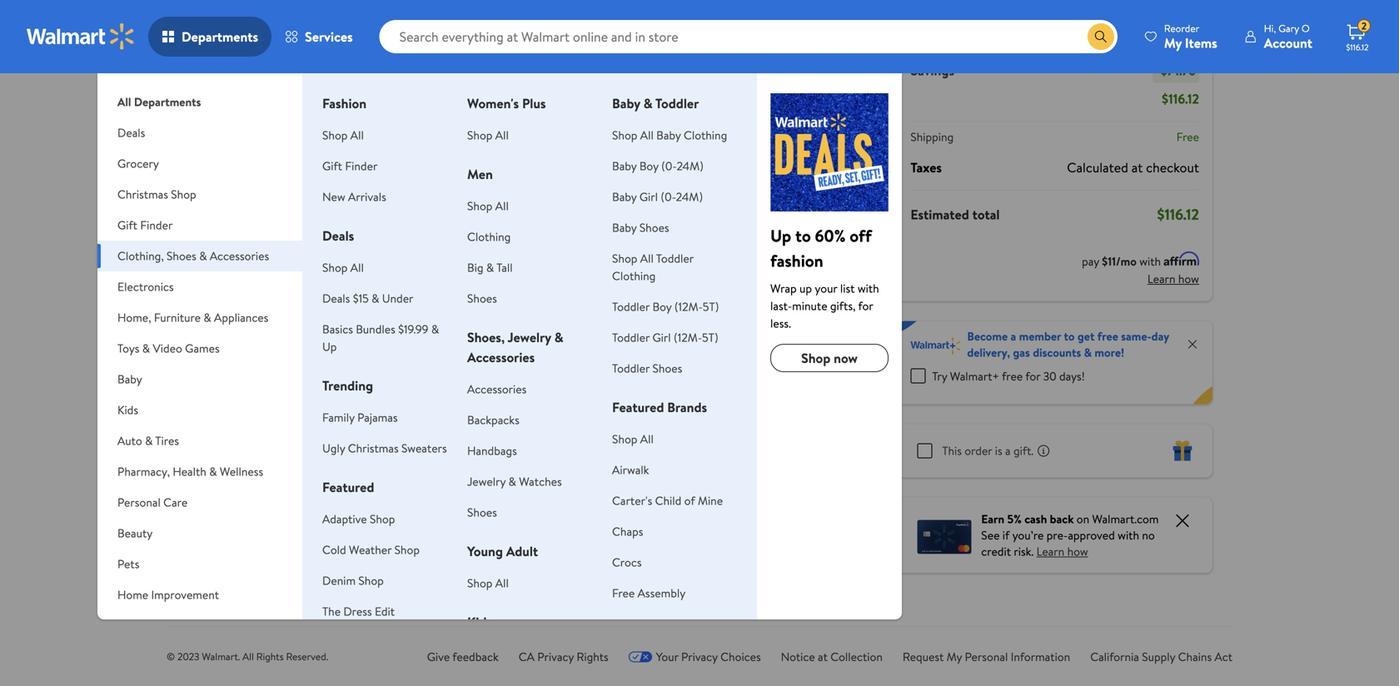Task type: describe. For each thing, give the bounding box(es) containing it.
now for now $348.00 $579.00 ge profile™ opal™ nugget ice maker with side tank, countertop icemaker, stainless steel
[[474, 344, 504, 365]]

& inside the "shoes, jewelry & accessories"
[[555, 328, 564, 347]]

Search search field
[[380, 20, 1118, 53]]

1 horizontal spatial christmas
[[348, 440, 399, 457]]

quart
[[275, 457, 309, 476]]

(0- for girl
[[661, 189, 676, 205]]

profile™
[[495, 384, 539, 402]]

8
[[264, 457, 272, 476]]

pajamas
[[357, 409, 398, 426]]

home improvement
[[117, 587, 219, 603]]

big & tall
[[467, 260, 513, 276]]

day up women's
[[491, 26, 506, 40]]

3+ day shipping up women's plus at the top of the page
[[478, 26, 544, 40]]

kids inside 'dropdown button'
[[117, 402, 138, 418]]

wrap
[[771, 280, 797, 297]]

force
[[768, 402, 802, 421]]

carter's child of mine link
[[612, 493, 723, 509]]

deals down new
[[322, 227, 354, 245]]

on
[[1077, 511, 1090, 527]]

1 vertical spatial a
[[1006, 443, 1011, 459]]

basics
[[322, 321, 353, 337]]

add for $499.00
[[375, 298, 396, 314]]

now $49.00 group
[[217, 183, 315, 497]]

lined
[[732, 439, 763, 457]]

privacy choices icon image
[[629, 651, 653, 663]]

brands
[[667, 398, 707, 417]]

basket
[[244, 439, 283, 457]]

earn 5% cash back on walmart.com
[[982, 511, 1159, 527]]

day inside "now $348.00" group
[[487, 473, 501, 487]]

1 horizontal spatial rights
[[577, 649, 609, 665]]

shop down young
[[467, 575, 493, 591]]

1 shoes link from the top
[[467, 290, 497, 307]]

improvement
[[151, 587, 219, 603]]

with inside now $348.00 $579.00 ge profile™ opal™ nugget ice maker with side tank, countertop icemaker, stainless steel
[[533, 421, 558, 439]]

request
[[903, 649, 944, 665]]

notice at collection link
[[781, 649, 883, 665]]

shop all link for men
[[467, 198, 509, 214]]

& inside dropdown button
[[145, 433, 153, 449]]

baby shoes link
[[612, 220, 669, 236]]

for inside up to 60% off fashion wrap up your list with last-minute gifts, for less.
[[858, 298, 873, 314]]

1 vertical spatial free
[[1002, 368, 1023, 384]]

now $348.00 $579.00 ge profile™ opal™ nugget ice maker with side tank, countertop icemaker, stainless steel
[[474, 344, 562, 512]]

shop all baby clothing
[[612, 127, 727, 143]]

personal care button
[[98, 487, 302, 518]]

now $49.00
[[217, 344, 295, 365]]

deals button
[[98, 117, 302, 148]]

shop up the snacks
[[612, 431, 638, 447]]

gift for gift finder "dropdown button"
[[117, 217, 137, 233]]

up
[[800, 280, 812, 297]]

chaps
[[612, 524, 643, 540]]

give feedback button
[[427, 649, 499, 666]]

order
[[965, 443, 993, 459]]

1 vertical spatial clothing
[[467, 229, 511, 245]]

shop more deals
[[207, 152, 317, 173]]

5t) for toddler boy (12m-5t)
[[703, 299, 719, 315]]

at for calculated
[[1132, 158, 1143, 177]]

request my personal information
[[903, 649, 1071, 665]]

30
[[1044, 368, 1057, 384]]

shop up deals $15 & under
[[322, 260, 348, 276]]

electronics button
[[98, 272, 302, 302]]

5t) for toddler girl (12m-5t)
[[702, 329, 719, 346]]

baby inside dropdown button
[[117, 371, 142, 387]]

handbags
[[467, 443, 517, 459]]

shop all link for featured brands
[[612, 431, 654, 447]]

pets button
[[98, 549, 302, 580]]

shipping inside now $49.00 'group'
[[251, 473, 287, 487]]

now $348.00 group
[[474, 183, 573, 512]]

all up $15
[[351, 260, 364, 276]]

shop down fashion
[[322, 127, 348, 143]]

shop inside dropdown button
[[171, 186, 196, 202]]

shop all for fashion
[[322, 127, 364, 143]]

pickup for 3+ day shipping
[[735, 473, 764, 487]]

departments inside dropdown button
[[182, 27, 258, 46]]

shop up cold weather shop
[[370, 511, 395, 527]]

1 vertical spatial departments
[[134, 94, 201, 110]]

privacy for your
[[681, 649, 718, 665]]

3+ inside now $7.49 group
[[735, 496, 747, 510]]

2 shoes link from the top
[[467, 504, 497, 521]]

day inside now $49.00 'group'
[[234, 473, 249, 487]]

family
[[322, 409, 355, 426]]

3+ up women's
[[478, 26, 489, 40]]

add button inside now $49.00 'group'
[[219, 293, 280, 319]]

1 vertical spatial learn how
[[1037, 544, 1089, 560]]

2 vertical spatial accessories
[[467, 381, 527, 397]]

add to cart image for $499.00
[[355, 296, 375, 316]]

shop all for men
[[467, 198, 509, 214]]

total
[[973, 205, 1000, 224]]

become
[[967, 328, 1008, 344]]

berries
[[635, 417, 676, 435]]

feedback
[[453, 649, 499, 665]]

banner containing become a member to get free same-day delivery, gas discounts & more!
[[897, 321, 1213, 404]]

xbox
[[345, 399, 374, 417]]

24m) for baby boy (0-24m)
[[677, 158, 704, 174]]

close walmart plus section image
[[1186, 338, 1200, 351]]

2-day shipping inside now $16.98 group
[[606, 467, 669, 481]]

24m) for baby girl (0-24m)
[[676, 189, 703, 205]]

choices
[[721, 649, 761, 665]]

chefman turbo fry stainless steel air fryer with basket divider, 8 quart
[[217, 384, 309, 476]]

gift.
[[1014, 443, 1034, 459]]

my for personal
[[947, 649, 962, 665]]

toddler inside shop all toddler clothing
[[656, 250, 694, 267]]

california supply chains act link
[[1091, 649, 1233, 665]]

to inside become a member to get free same-day delivery, gas discounts & more!
[[1064, 328, 1075, 344]]

ge
[[474, 384, 492, 402]]

deals inside deals dropdown button
[[117, 125, 145, 141]]

at for notice
[[818, 649, 828, 665]]

shoes for baby
[[640, 220, 669, 236]]

men
[[467, 165, 493, 183]]

all down women's plus at the top of the page
[[496, 127, 509, 143]]

clothing, shoes & accessories image
[[771, 93, 889, 212]]

free,
[[603, 417, 632, 435]]

more
[[243, 152, 277, 173]]

learn more about gifting image
[[1037, 444, 1051, 458]]

shop right weather
[[395, 542, 420, 558]]

clothing for shop all baby clothing
[[684, 127, 727, 143]]

shop down the baby & toddler
[[612, 127, 638, 143]]

0.8oz
[[645, 454, 676, 472]]

accessories for shoes
[[210, 248, 269, 264]]

clothing for shop all toddler clothing
[[612, 268, 656, 284]]

backpacks link
[[467, 412, 520, 428]]

$187.88
[[1159, 33, 1200, 51]]

shop all link down young
[[467, 575, 509, 591]]

count
[[603, 490, 639, 509]]

jewelry inside the "shoes, jewelry & accessories"
[[508, 328, 551, 347]]

all up grocery
[[117, 94, 131, 110]]

off
[[850, 224, 872, 247]]

3+ day shipping inside now $49.00 'group'
[[220, 473, 287, 487]]

1 horizontal spatial personal
[[965, 649, 1008, 665]]

video inside $499.00 $349.00/ca xbox series x video game console, black
[[345, 417, 379, 435]]

shop left now
[[802, 349, 831, 367]]

$579.00
[[474, 365, 514, 382]]

give
[[427, 649, 450, 665]]

& inside "basics bundles $19.99 & up"
[[431, 321, 439, 337]]

pickup for delivery
[[349, 26, 378, 40]]

series
[[377, 399, 412, 417]]

of
[[684, 493, 695, 509]]

gift finder link
[[322, 158, 378, 174]]

gas
[[1013, 344, 1030, 361]]

& inside become a member to get free same-day delivery, gas discounts & more!
[[1084, 344, 1092, 361]]

california supply chains act
[[1091, 649, 1233, 665]]

all up 'baby boy (0-24m)' link
[[640, 127, 654, 143]]

$499.00
[[345, 365, 387, 382]]

assembly
[[638, 585, 686, 601]]

sweaters
[[402, 440, 447, 457]]

$348.00
[[508, 344, 562, 365]]

tall
[[497, 260, 513, 276]]

become a member to get free same-day delivery, gas discounts & more!
[[967, 328, 1169, 361]]

now for now $7.49 $15.97 huntworth men's force heat boost™ lined beanie (realtree edge®)
[[732, 344, 762, 365]]

3+ inside now $49.00 'group'
[[220, 473, 231, 487]]

shoes for clothing,
[[167, 248, 196, 264]]

baby girl (0-24m) link
[[612, 189, 703, 205]]

member
[[1019, 328, 1061, 344]]

under
[[382, 290, 414, 307]]

shop all down young
[[467, 575, 509, 591]]

day up the baby & toddler
[[615, 26, 630, 40]]

gift finder for gift finder "dropdown button"
[[117, 217, 173, 233]]

now for now $16.98 $24.28
[[603, 344, 633, 365]]

deals $15 & under
[[322, 290, 414, 307]]

calculated at checkout
[[1067, 158, 1200, 177]]

health
[[173, 464, 206, 480]]

xbox series x video game console, black group
[[345, 183, 444, 511]]

next slide for horizontalscrollerrecommendations list image
[[798, 246, 838, 286]]

stainless inside now $348.00 $579.00 ge profile™ opal™ nugget ice maker with side tank, countertop icemaker, stainless steel
[[474, 494, 524, 512]]

girl for (12m-
[[653, 329, 671, 346]]

shop left more
[[207, 152, 240, 173]]

gift finder for gift finder link
[[322, 158, 378, 174]]

deal for now $348.00
[[481, 192, 501, 207]]

free for free assembly
[[612, 585, 635, 601]]

now for now $49.00
[[217, 344, 246, 365]]

©
[[167, 650, 175, 664]]

all left fruit
[[640, 431, 654, 447]]

1 vertical spatial $116.12
[[1162, 90, 1200, 108]]

services
[[305, 27, 353, 46]]

delivery,
[[967, 344, 1011, 361]]

all up clothing link
[[496, 198, 509, 214]]

shop all link down women's
[[467, 127, 509, 143]]

day up all departments link
[[229, 26, 244, 40]]

3+ inside xbox series x video game console, black group
[[349, 487, 360, 502]]

$15.97
[[732, 365, 762, 382]]

jewelry & watches
[[467, 474, 562, 490]]

carter's
[[612, 493, 653, 509]]

add button for now $16.98
[[606, 293, 667, 319]]

featured for featured
[[322, 478, 374, 497]]

stainless inside chefman turbo fry stainless steel air fryer with basket divider, 8 quart
[[238, 402, 288, 421]]

deals right more
[[281, 152, 317, 173]]

walmart image
[[27, 23, 135, 50]]

clothing link
[[467, 229, 511, 245]]

all right walmart.
[[243, 650, 254, 664]]

tank,
[[501, 439, 531, 457]]

shop down men in the left of the page
[[467, 198, 493, 214]]

add to cart image for now $16.98
[[613, 296, 633, 316]]

fashion
[[771, 249, 824, 272]]

(0- for boy
[[662, 158, 677, 174]]

personal inside "personal care" dropdown button
[[117, 494, 161, 511]]

add button for now $7.49
[[735, 293, 796, 319]]

© 2023 walmart. all rights reserved.
[[167, 650, 328, 664]]

3+ day shipping inside now $7.49 group
[[735, 496, 802, 510]]

add button for $499.00
[[348, 293, 409, 319]]

1 vertical spatial how
[[1068, 544, 1089, 560]]

nugget
[[511, 402, 554, 421]]

personal care
[[117, 494, 188, 511]]

pharmacy, health & wellness
[[117, 464, 263, 480]]

search icon image
[[1095, 30, 1108, 43]]

grocery
[[117, 155, 159, 172]]

new arrivals link
[[322, 189, 386, 205]]

now $16.98 group
[[603, 183, 702, 509]]



Task type: locate. For each thing, give the bounding box(es) containing it.
to inside up to 60% off fashion wrap up your list with last-minute gifts, for less.
[[796, 224, 811, 247]]

baby up shop all baby clothing link in the top of the page
[[612, 94, 641, 112]]

finder down christmas shop
[[140, 217, 173, 233]]

baby for girl
[[612, 189, 637, 205]]

baby for shoes
[[612, 220, 637, 236]]

with left no
[[1118, 527, 1140, 544]]

0 vertical spatial featured
[[612, 398, 664, 417]]

steel down watches
[[527, 494, 556, 512]]

affirm image
[[1164, 252, 1200, 266]]

all inside shop all toddler clothing
[[640, 250, 654, 267]]

0 vertical spatial learn how
[[1148, 271, 1200, 287]]

accessories inside dropdown button
[[210, 248, 269, 264]]

0 vertical spatial boy
[[640, 158, 659, 174]]

shop all link up the snacks
[[612, 431, 654, 447]]

(12m- for girl
[[674, 329, 702, 346]]

turbo
[[272, 384, 305, 402]]

add button
[[219, 293, 280, 319], [348, 293, 409, 319], [606, 293, 667, 319], [735, 293, 796, 319]]

chains
[[1179, 649, 1212, 665]]

add to cart image inside now $16.98 group
[[613, 296, 633, 316]]

steel inside chefman turbo fry stainless steel air fryer with basket divider, 8 quart
[[217, 421, 246, 439]]

1 vertical spatial for
[[1026, 368, 1041, 384]]

notice at collection
[[781, 649, 883, 665]]

0 vertical spatial gift finder
[[322, 158, 378, 174]]

toddler for shoes
[[612, 360, 650, 377]]

home, furniture & appliances button
[[98, 302, 302, 333]]

jewelry down handbags at left bottom
[[467, 474, 506, 490]]

day up fashion
[[358, 49, 373, 63]]

deal for $499.00
[[352, 192, 372, 207]]

calculated
[[1067, 158, 1129, 177]]

add to cart image
[[355, 296, 375, 316], [613, 296, 633, 316]]

1 vertical spatial (0-
[[661, 189, 676, 205]]

less.
[[771, 315, 791, 332]]

1 add button from the left
[[219, 293, 280, 319]]

day left 8
[[234, 473, 249, 487]]

christmas
[[117, 186, 168, 202], [348, 440, 399, 457]]

1 horizontal spatial steel
[[527, 494, 556, 512]]

free right get
[[1098, 328, 1119, 344]]

day inside now $7.49 group
[[749, 496, 764, 510]]

0 horizontal spatial to
[[796, 224, 811, 247]]

1 vertical spatial to
[[1064, 328, 1075, 344]]

to up 'fashion'
[[796, 224, 811, 247]]

day up adaptive shop
[[363, 487, 377, 502]]

dismiss capital one banner image
[[1173, 511, 1193, 531]]

1 vertical spatial kids
[[467, 613, 492, 631]]

1 vertical spatial boy
[[653, 299, 672, 315]]

with right "list"
[[858, 280, 879, 297]]

all down young adult
[[496, 575, 509, 591]]

shop down baby shoes
[[612, 250, 638, 267]]

1 horizontal spatial video
[[345, 417, 379, 435]]

add button inside xbox series x video game console, black group
[[348, 293, 409, 319]]

1 privacy from the left
[[538, 649, 574, 665]]

with inside up to 60% off fashion wrap up your list with last-minute gifts, for less.
[[858, 280, 879, 297]]

discounts
[[1033, 344, 1082, 361]]

clothing up toddler boy (12m-5t)
[[612, 268, 656, 284]]

watches
[[519, 474, 562, 490]]

1 vertical spatial at
[[818, 649, 828, 665]]

1 horizontal spatial stainless
[[474, 494, 524, 512]]

0 vertical spatial video
[[153, 340, 182, 357]]

shop all up gift finder link
[[322, 127, 364, 143]]

accessories for jewelry
[[467, 348, 535, 367]]

information
[[1011, 649, 1071, 665]]

shoes for toddler
[[653, 360, 682, 377]]

0 vertical spatial my
[[1164, 34, 1182, 52]]

home,
[[117, 309, 151, 326]]

privacy right ca
[[538, 649, 574, 665]]

toddler girl (12m-5t) link
[[612, 329, 719, 346]]

2 horizontal spatial clothing
[[684, 127, 727, 143]]

shop down grocery dropdown button in the left of the page
[[171, 186, 196, 202]]

0 vertical spatial free
[[1098, 328, 1119, 344]]

my
[[1164, 34, 1182, 52], [947, 649, 962, 665]]

accessories up opal™
[[467, 381, 527, 397]]

1 vertical spatial gift
[[117, 217, 137, 233]]

0 vertical spatial to
[[796, 224, 811, 247]]

toddler for boy
[[612, 299, 650, 315]]

shoes inside dropdown button
[[167, 248, 196, 264]]

finder inside gift finder "dropdown button"
[[140, 217, 173, 233]]

3+ up adaptive shop link
[[349, 487, 360, 502]]

boy up toddler girl (12m-5t) link
[[653, 299, 672, 315]]

departments
[[182, 27, 258, 46], [134, 94, 201, 110]]

the dress edit link
[[322, 604, 395, 620]]

cherries
[[603, 435, 652, 454]]

deal inside now $16.98 group
[[610, 192, 630, 207]]

2 deal from the left
[[481, 192, 501, 207]]

3+ right mine on the bottom of the page
[[735, 496, 747, 510]]

personal up the beauty
[[117, 494, 161, 511]]

this order is a gift.
[[942, 443, 1034, 459]]

4 deal from the left
[[739, 192, 758, 207]]

day inside xbox series x video game console, black group
[[363, 487, 377, 502]]

video inside dropdown button
[[153, 340, 182, 357]]

shipping inside now $16.98 group
[[633, 467, 669, 481]]

now $7.49 group
[[732, 183, 831, 520]]

4 add button from the left
[[735, 293, 796, 319]]

back
[[1050, 511, 1074, 527]]

add button inside now $16.98 group
[[606, 293, 667, 319]]

ugly christmas sweaters link
[[322, 440, 447, 457]]

featured for featured brands
[[612, 398, 664, 417]]

clothing up big & tall at the top left of page
[[467, 229, 511, 245]]

clothing up 'baby boy (0-24m)' link
[[684, 127, 727, 143]]

3+ up "personal care" dropdown button
[[220, 473, 231, 487]]

up down basics
[[322, 339, 337, 355]]

1 vertical spatial jewelry
[[467, 474, 506, 490]]

0 vertical spatial steel
[[217, 421, 246, 439]]

women's
[[467, 94, 519, 112]]

at right notice
[[818, 649, 828, 665]]

1 vertical spatial pickup
[[735, 473, 764, 487]]

o
[[1302, 21, 1310, 35]]

0 horizontal spatial finder
[[140, 217, 173, 233]]

now inside 'now $16.98 $24.28'
[[603, 344, 633, 365]]

free down crocs link
[[612, 585, 635, 601]]

add button left the up at the right of the page
[[735, 293, 796, 319]]

pickup inside now $7.49 group
[[735, 473, 764, 487]]

christmas down pajamas
[[348, 440, 399, 457]]

shoes link down the icemaker,
[[467, 504, 497, 521]]

edge®)
[[789, 457, 827, 476]]

my up the "-$71.76"
[[1164, 34, 1182, 52]]

shipping inside xbox series x video game console, black group
[[380, 487, 416, 502]]

welch's,
[[603, 399, 650, 417]]

24m) down baby boy (0-24m)
[[676, 189, 703, 205]]

up up 'fashion'
[[771, 224, 792, 247]]

shop all for deals
[[322, 260, 364, 276]]

big
[[467, 260, 484, 276]]

shop down cold weather shop
[[359, 573, 384, 589]]

This order is a gift. checkbox
[[917, 444, 932, 459]]

day down (realtree
[[749, 496, 764, 510]]

for right gifts,
[[858, 298, 873, 314]]

now
[[217, 344, 246, 365], [474, 344, 504, 365], [603, 344, 633, 365], [732, 344, 762, 365]]

0 horizontal spatial jewelry
[[467, 474, 506, 490]]

boy for baby
[[640, 158, 659, 174]]

reorder my items
[[1164, 21, 1218, 52]]

0 vertical spatial free
[[1177, 129, 1200, 145]]

gift finder up clothing,
[[117, 217, 173, 233]]

gift inside "dropdown button"
[[117, 217, 137, 233]]

0 vertical spatial stainless
[[238, 402, 288, 421]]

air
[[249, 421, 266, 439]]

list
[[840, 280, 855, 297]]

jewelry right 'shoes,'
[[508, 328, 551, 347]]

see
[[982, 527, 1000, 544]]

1 vertical spatial learn
[[1037, 544, 1065, 560]]

0 horizontal spatial gift finder
[[117, 217, 173, 233]]

baby for boy
[[612, 158, 637, 174]]

learn down the affirm image
[[1148, 271, 1176, 287]]

1 horizontal spatial learn
[[1148, 271, 1176, 287]]

boy for toddler
[[653, 299, 672, 315]]

2 vertical spatial clothing
[[612, 268, 656, 284]]

deal for now $16.98
[[610, 192, 630, 207]]

shop all link for fashion
[[322, 127, 364, 143]]

1 horizontal spatial how
[[1179, 271, 1200, 287]]

steel left air
[[217, 421, 246, 439]]

0 horizontal spatial at
[[818, 649, 828, 665]]

up to 60% off fashion wrap up your list with last-minute gifts, for less.
[[771, 224, 879, 332]]

shop all link up gift finder link
[[322, 127, 364, 143]]

video
[[153, 340, 182, 357], [345, 417, 379, 435]]

0 horizontal spatial gift
[[117, 217, 137, 233]]

baby down baby girl (0-24m) link at the top of page
[[612, 220, 637, 236]]

add to cart image inside now $7.49 group
[[741, 296, 761, 316]]

request my personal information link
[[903, 649, 1071, 665]]

all departments
[[117, 94, 201, 110]]

shop all for featured brands
[[612, 431, 654, 447]]

baby down the toys
[[117, 371, 142, 387]]

(12m- for boy
[[675, 299, 703, 315]]

your privacy choices link
[[629, 649, 761, 665]]

steel inside now $348.00 $579.00 ge profile™ opal™ nugget ice maker with side tank, countertop icemaker, stainless steel
[[527, 494, 556, 512]]

1 horizontal spatial learn how
[[1148, 271, 1200, 287]]

toddler for girl
[[612, 329, 650, 346]]

add to cart image down shop all toddler clothing
[[613, 296, 633, 316]]

1 horizontal spatial add to cart image
[[613, 296, 633, 316]]

add inside now $49.00 'group'
[[246, 298, 267, 314]]

baby for &
[[612, 94, 641, 112]]

0 horizontal spatial steel
[[217, 421, 246, 439]]

deals up grocery
[[117, 125, 145, 141]]

my inside reorder my items
[[1164, 34, 1182, 52]]

add for now $16.98
[[633, 298, 653, 314]]

pharmacy,
[[117, 464, 170, 480]]

denim shop
[[322, 573, 384, 589]]

1 add from the left
[[246, 298, 267, 314]]

0 horizontal spatial learn how
[[1037, 544, 1089, 560]]

0 vertical spatial finder
[[345, 158, 378, 174]]

Try Walmart+ free for 30 days! checkbox
[[911, 369, 926, 384]]

1 vertical spatial christmas
[[348, 440, 399, 457]]

all
[[117, 94, 131, 110], [351, 127, 364, 143], [496, 127, 509, 143], [640, 127, 654, 143], [496, 198, 509, 214], [640, 250, 654, 267], [351, 260, 364, 276], [640, 431, 654, 447], [496, 575, 509, 591], [243, 650, 254, 664]]

toddler boy (12m-5t) link
[[612, 299, 719, 315]]

family pajamas
[[322, 409, 398, 426]]

2 now from the left
[[474, 344, 504, 365]]

0 vertical spatial $116.12
[[1347, 42, 1369, 53]]

0 vertical spatial kids
[[117, 402, 138, 418]]

1 vertical spatial featured
[[322, 478, 374, 497]]

a inside become a member to get free same-day delivery, gas discounts & more!
[[1011, 328, 1017, 344]]

deal inside xbox series x video game console, black group
[[352, 192, 372, 207]]

finder for gift finder link
[[345, 158, 378, 174]]

2 vertical spatial $116.12
[[1158, 204, 1200, 225]]

banner
[[897, 321, 1213, 404]]

1 horizontal spatial up
[[771, 224, 792, 247]]

departments up deals dropdown button
[[134, 94, 201, 110]]

with right maker
[[533, 421, 558, 439]]

4 now from the left
[[732, 344, 762, 365]]

add inside now $7.49 group
[[761, 298, 782, 314]]

up inside "basics bundles $19.99 & up"
[[322, 339, 337, 355]]

1 horizontal spatial kids
[[467, 613, 492, 631]]

1 vertical spatial stainless
[[474, 494, 524, 512]]

you're
[[1013, 527, 1044, 544]]

0 vertical spatial shoes link
[[467, 290, 497, 307]]

finder for gift finder "dropdown button"
[[140, 217, 173, 233]]

0 vertical spatial learn
[[1148, 271, 1176, 287]]

5t)
[[703, 299, 719, 315], [702, 329, 719, 346]]

1 deal from the left
[[352, 192, 372, 207]]

deals left $15
[[322, 290, 350, 307]]

1 vertical spatial gift finder
[[117, 217, 173, 233]]

24m)
[[677, 158, 704, 174], [676, 189, 703, 205]]

1 horizontal spatial gift
[[322, 158, 342, 174]]

shop all link for deals
[[322, 260, 364, 276]]

baby girl (0-24m)
[[612, 189, 703, 205]]

estimated
[[911, 205, 969, 224]]

day inside become a member to get free same-day delivery, gas discounts & more!
[[1152, 328, 1169, 344]]

1 vertical spatial steel
[[527, 494, 556, 512]]

christmas inside dropdown button
[[117, 186, 168, 202]]

girl up baby shoes link
[[640, 189, 658, 205]]

1 horizontal spatial to
[[1064, 328, 1075, 344]]

(12m-
[[675, 299, 703, 315], [674, 329, 702, 346]]

free inside become a member to get free same-day delivery, gas discounts & more!
[[1098, 328, 1119, 344]]

console,
[[345, 435, 396, 454]]

boy up baby girl (0-24m) link at the top of page
[[640, 158, 659, 174]]

add up bundles
[[375, 298, 396, 314]]

3 deal from the left
[[610, 192, 630, 207]]

countertop
[[474, 457, 542, 476]]

gift finder inside gift finder "dropdown button"
[[117, 217, 173, 233]]

0 horizontal spatial rights
[[256, 650, 284, 664]]

approved
[[1068, 527, 1115, 544]]

2 add to cart image from the left
[[484, 296, 504, 316]]

accessories inside the "shoes, jewelry & accessories"
[[467, 348, 535, 367]]

5t) down toddler boy (12m-5t) link
[[702, 329, 719, 346]]

2 add to cart image from the left
[[613, 296, 633, 316]]

add inside xbox series x video game console, black group
[[375, 298, 396, 314]]

0 vertical spatial how
[[1179, 271, 1200, 287]]

now inside now $7.49 $15.97 huntworth men's force heat boost™ lined beanie (realtree edge®)
[[732, 344, 762, 365]]

your
[[656, 649, 679, 665]]

add button up bundles
[[348, 293, 409, 319]]

day inside now $16.98 group
[[615, 467, 630, 481]]

huntworth
[[732, 384, 795, 402]]

0 vertical spatial at
[[1132, 158, 1143, 177]]

crocs link
[[612, 554, 642, 571]]

1 (12m- from the top
[[675, 299, 703, 315]]

1 vertical spatial 24m)
[[676, 189, 703, 205]]

1 vertical spatial free
[[612, 585, 635, 601]]

shop all link up $15
[[322, 260, 364, 276]]

0 vertical spatial 24m)
[[677, 158, 704, 174]]

for inside banner
[[1026, 368, 1041, 384]]

free down gas
[[1002, 368, 1023, 384]]

add to cart image
[[226, 296, 246, 316], [484, 296, 504, 316], [741, 296, 761, 316]]

0 horizontal spatial add to cart image
[[355, 296, 375, 316]]

all down baby shoes
[[640, 250, 654, 267]]

this
[[942, 443, 962, 459]]

1 vertical spatial 5t)
[[702, 329, 719, 346]]

shoes,
[[467, 328, 505, 347]]

baby up baby shoes link
[[612, 189, 637, 205]]

1 add to cart image from the left
[[355, 296, 375, 316]]

(0-
[[662, 158, 677, 174], [661, 189, 676, 205]]

a right the become
[[1011, 328, 1017, 344]]

1 horizontal spatial pickup
[[735, 473, 764, 487]]

with inside chefman turbo fry stainless steel air fryer with basket divider, 8 quart
[[217, 439, 241, 457]]

how down the affirm image
[[1179, 271, 1200, 287]]

3+ day shipping down basket
[[220, 473, 287, 487]]

up
[[771, 224, 792, 247], [322, 339, 337, 355]]

with right $11/mo
[[1140, 253, 1161, 269]]

day left close walmart plus section icon
[[1152, 328, 1169, 344]]

deal for now $7.49
[[739, 192, 758, 207]]

2 add button from the left
[[348, 293, 409, 319]]

2- inside "now $348.00" group
[[478, 473, 487, 487]]

with
[[1140, 253, 1161, 269], [858, 280, 879, 297], [533, 421, 558, 439], [217, 439, 241, 457], [1118, 527, 1140, 544]]

learn
[[1148, 271, 1176, 287], [1037, 544, 1065, 560]]

trending
[[322, 377, 373, 395]]

now inside 'group'
[[217, 344, 246, 365]]

up inside up to 60% off fashion wrap up your list with last-minute gifts, for less.
[[771, 224, 792, 247]]

0 vertical spatial christmas
[[117, 186, 168, 202]]

0 horizontal spatial personal
[[117, 494, 161, 511]]

family pajamas link
[[322, 409, 398, 426]]

more!
[[1095, 344, 1125, 361]]

estimated total
[[911, 205, 1000, 224]]

add up toddler girl (12m-5t)
[[633, 298, 653, 314]]

(0- down shop all baby clothing link in the top of the page
[[662, 158, 677, 174]]

shop inside shop all toddler clothing
[[612, 250, 638, 267]]

1 horizontal spatial privacy
[[681, 649, 718, 665]]

new
[[322, 189, 345, 205]]

1 vertical spatial up
[[322, 339, 337, 355]]

auto & tires
[[117, 433, 179, 449]]

0 vertical spatial gift
[[322, 158, 342, 174]]

2 privacy from the left
[[681, 649, 718, 665]]

'n
[[680, 417, 692, 435]]

shop all up clothing link
[[467, 198, 509, 214]]

3 add button from the left
[[606, 293, 667, 319]]

$116.12 down $71.76
[[1162, 90, 1200, 108]]

add for now $7.49
[[761, 298, 782, 314]]

3 add from the left
[[633, 298, 653, 314]]

3 now from the left
[[603, 344, 633, 365]]

3 add to cart image from the left
[[741, 296, 761, 316]]

walmart plus image
[[911, 338, 961, 355]]

beanie
[[766, 439, 805, 457]]

departments up all departments link
[[182, 27, 258, 46]]

2-day shipping inside "now $348.00" group
[[478, 473, 540, 487]]

2-
[[220, 26, 229, 40], [606, 26, 615, 40], [349, 49, 358, 63], [606, 467, 615, 481], [478, 473, 487, 487]]

0 horizontal spatial stainless
[[238, 402, 288, 421]]

girl for (0-
[[640, 189, 658, 205]]

stainless
[[238, 402, 288, 421], [474, 494, 524, 512]]

featured up adaptive
[[322, 478, 374, 497]]

1 vertical spatial my
[[947, 649, 962, 665]]

0 horizontal spatial privacy
[[538, 649, 574, 665]]

george link
[[612, 616, 650, 632]]

gift for gift finder link
[[322, 158, 342, 174]]

add to cart image inside now $49.00 'group'
[[226, 296, 246, 316]]

1 horizontal spatial add to cart image
[[484, 296, 504, 316]]

4 add from the left
[[761, 298, 782, 314]]

all up gift finder link
[[351, 127, 364, 143]]

add button inside now $7.49 group
[[735, 293, 796, 319]]

0 vertical spatial up
[[771, 224, 792, 247]]

shipping inside now $7.49 group
[[766, 496, 802, 510]]

capital one credit card image
[[917, 517, 972, 554]]

gifting image
[[1173, 441, 1193, 461]]

baby up 'baby boy (0-24m)' link
[[657, 127, 681, 143]]

0 vertical spatial departments
[[182, 27, 258, 46]]

2 (12m- from the top
[[674, 329, 702, 346]]

Walmart Site-Wide search field
[[380, 20, 1118, 53]]

0 horizontal spatial how
[[1068, 544, 1089, 560]]

0 vertical spatial (12m-
[[675, 299, 703, 315]]

child
[[655, 493, 682, 509]]

my for items
[[1164, 34, 1182, 52]]

0 horizontal spatial free
[[612, 585, 635, 601]]

privacy for ca
[[538, 649, 574, 665]]

shipping inside "now $348.00" group
[[504, 473, 540, 487]]

0 horizontal spatial free
[[1002, 368, 1023, 384]]

baby
[[612, 94, 641, 112], [657, 127, 681, 143], [612, 158, 637, 174], [612, 189, 637, 205], [612, 220, 637, 236], [117, 371, 142, 387]]

deal inside "now $348.00" group
[[481, 192, 501, 207]]

add inside now $16.98 group
[[633, 298, 653, 314]]

add to cart image inside xbox series x video game console, black group
[[355, 296, 375, 316]]

now inside now $348.00 $579.00 ge profile™ opal™ nugget ice maker with side tank, countertop icemaker, stainless steel
[[474, 344, 504, 365]]

shop all link up clothing link
[[467, 198, 509, 214]]

(12m- up toddler girl (12m-5t)
[[675, 299, 703, 315]]

add to cart image for now $348.00
[[484, 296, 504, 316]]

1 vertical spatial (12m-
[[674, 329, 702, 346]]

backpacks
[[467, 412, 520, 428]]

0 vertical spatial (0-
[[662, 158, 677, 174]]

0 horizontal spatial christmas
[[117, 186, 168, 202]]

0 horizontal spatial kids
[[117, 402, 138, 418]]

add to cart image for now $7.49
[[741, 296, 761, 316]]

2- inside now $16.98 group
[[606, 467, 615, 481]]

shop all down women's
[[467, 127, 509, 143]]

shop down women's
[[467, 127, 493, 143]]

clothing inside shop all toddler clothing
[[612, 268, 656, 284]]

add to cart image inside "now $348.00" group
[[484, 296, 504, 316]]

24m) down shop all baby clothing link in the top of the page
[[677, 158, 704, 174]]

free for free
[[1177, 129, 1200, 145]]

a right is
[[1006, 443, 1011, 459]]

clothing
[[684, 127, 727, 143], [467, 229, 511, 245], [612, 268, 656, 284]]

(12m- down toddler boy (12m-5t) link
[[674, 329, 702, 346]]

0 vertical spatial a
[[1011, 328, 1017, 344]]

1 add to cart image from the left
[[226, 296, 246, 316]]

2 add from the left
[[375, 298, 396, 314]]

1 vertical spatial accessories
[[467, 348, 535, 367]]

1 horizontal spatial jewelry
[[508, 328, 551, 347]]

side
[[474, 439, 499, 457]]

mine
[[698, 493, 723, 509]]

girl down toddler boy (12m-5t) link
[[653, 329, 671, 346]]

if
[[1003, 527, 1010, 544]]

3+ day shipping inside xbox series x video game console, black group
[[349, 487, 416, 502]]

baby & toddler
[[612, 94, 699, 112]]

1 vertical spatial shoes link
[[467, 504, 497, 521]]

0 vertical spatial 5t)
[[703, 299, 719, 315]]

with inside see if you're pre-approved with no credit risk.
[[1118, 527, 1140, 544]]

0 vertical spatial accessories
[[210, 248, 269, 264]]

add to cart image up bundles
[[355, 296, 375, 316]]

featured up berries
[[612, 398, 664, 417]]

0 horizontal spatial up
[[322, 339, 337, 355]]

1 vertical spatial video
[[345, 417, 379, 435]]

learn right risk.
[[1037, 544, 1065, 560]]

add button down shop all toddler clothing
[[606, 293, 667, 319]]

deal inside now $7.49 group
[[739, 192, 758, 207]]

0 vertical spatial pickup
[[349, 26, 378, 40]]

1 vertical spatial personal
[[965, 649, 1008, 665]]

1 now from the left
[[217, 344, 246, 365]]

2 horizontal spatial add to cart image
[[741, 296, 761, 316]]

pouches,
[[603, 472, 655, 490]]

1 horizontal spatial free
[[1177, 129, 1200, 145]]



Task type: vqa. For each thing, say whether or not it's contained in the screenshot.
$329.00 arrives
no



